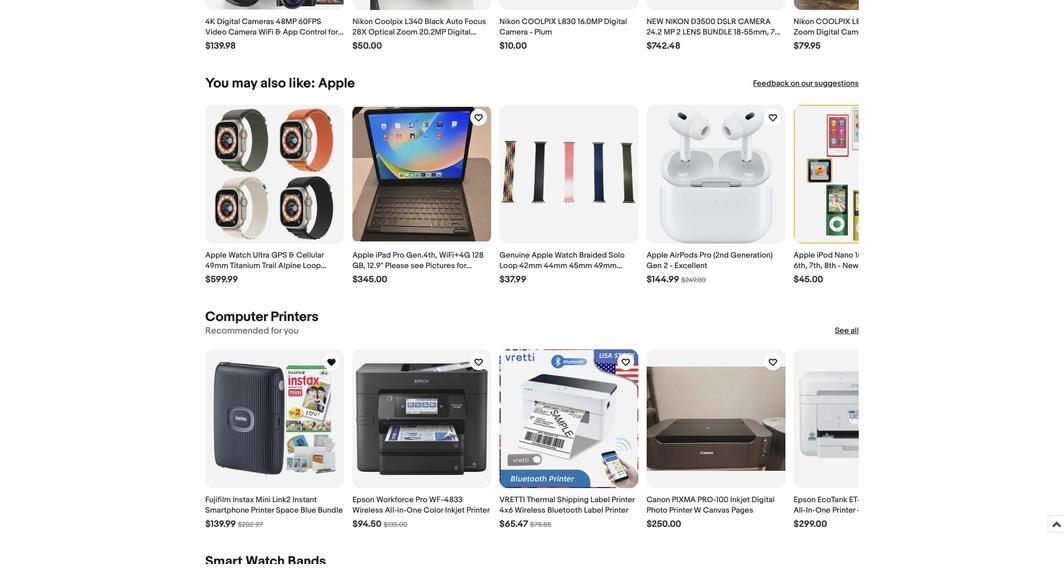 Task type: locate. For each thing, give the bounding box(es) containing it.
previous price $249.00 text field
[[682, 276, 706, 285]]

16.0mp
[[578, 17, 602, 27], [872, 17, 897, 27]]

label right the shipping
[[591, 495, 610, 505]]

60fps
[[298, 17, 321, 27]]

1 coolpix from the left
[[522, 17, 557, 27]]

all- up $299.00
[[794, 505, 806, 515]]

1 epson from the left
[[353, 495, 375, 505]]

1 horizontal spatial one
[[816, 505, 831, 515]]

1 vertical spatial w
[[694, 505, 702, 515]]

w inside "canon pixma pro-100 inkjet digital photo printer w canvas pages $250.00"
[[694, 505, 702, 515]]

$250.00
[[647, 519, 682, 530]]

one inside epson workforce pro wf-4833 wireless all-in-one color inkjet printer $94.50 $135.00
[[407, 505, 422, 515]]

pro inside apple ipad pro gen.4th, wifi+4g 128 gb, 12.9" please see pictures for details
[[393, 250, 405, 260]]

2 epson from the left
[[794, 495, 816, 505]]

epson inside epson workforce pro wf-4833 wireless all-in-one color inkjet printer $94.50 $135.00
[[353, 495, 375, 505]]

inkjet inside epson workforce pro wf-4833 wireless all-in-one color inkjet printer $94.50 $135.00
[[445, 505, 465, 515]]

3
[[523, 271, 528, 281]]

app
[[283, 27, 298, 37]]

1 vertical spatial label
[[584, 505, 604, 515]]

1 l830 from the left
[[558, 17, 576, 27]]

thermal
[[527, 495, 556, 505]]

for right control
[[329, 27, 338, 37]]

1 horizontal spatial l830
[[853, 17, 870, 27]]

watch inside the genuine apple watch braided solo loop 42mm 44mm 45mm 49mm series 3 4 5 6 7 8 se
[[555, 250, 578, 260]]

one inside epson ecotank et-4850 color inkjet all-in-one printer - white - $299.00
[[816, 505, 831, 515]]

wireless down thermal
[[515, 505, 546, 515]]

- inside nikon coolpix l830 16.0mp digital camera - plum $10.00
[[530, 27, 533, 37]]

printer inside "canon pixma pro-100 inkjet digital photo printer w canvas pages $250.00"
[[669, 505, 693, 515]]

wireless up $94.50
[[353, 505, 383, 515]]

apple inside apple airpods pro (2nd generation) gen 2 - excellent $144.99 $249.00
[[647, 250, 668, 260]]

for left you
[[271, 326, 282, 336]]

camera inside nikon coolpix l340 black auto focus 28x optical zoom 20.2mp digital camera
[[353, 38, 381, 48]]

0 horizontal spatial one
[[407, 505, 422, 515]]

inkjet right 4850
[[903, 495, 923, 505]]

apple up gen
[[647, 250, 668, 260]]

1 horizontal spatial for
[[329, 27, 338, 37]]

1 wireless from the left
[[353, 505, 383, 515]]

2 inside new nikon d3500 dslr camera 24.2 mp 2 lens bundle 18-55mm, 70- 300mm with bag kit
[[677, 27, 681, 37]]

canon
[[647, 495, 670, 505]]

- left plum
[[530, 27, 533, 37]]

0 horizontal spatial for
[[271, 326, 282, 336]]

1 zoom from the left
[[397, 27, 418, 37]]

1 horizontal spatial w
[[794, 38, 801, 48]]

nikon
[[353, 17, 373, 27], [500, 17, 520, 27], [794, 17, 814, 27]]

& inside apple watch ultra gps & cellular 49mm titanium trail alpine loop ocean excellent
[[289, 250, 295, 260]]

$345.00 text field
[[353, 275, 388, 286]]

epson inside epson ecotank et-4850 color inkjet all-in-one printer - white - $299.00
[[794, 495, 816, 505]]

- right the 8th
[[838, 261, 841, 271]]

0 horizontal spatial 2
[[664, 261, 668, 271]]

$345.00
[[353, 275, 388, 285]]

printer down 'pixma'
[[669, 505, 693, 515]]

all- down workforce
[[385, 505, 397, 515]]

0 vertical spatial w
[[794, 38, 801, 48]]

2 one from the left
[[816, 505, 831, 515]]

epson up in-
[[794, 495, 816, 505]]

pro for see
[[393, 250, 405, 260]]

1 all- from the left
[[385, 505, 397, 515]]

apple inside apple ipod nano 1st, 2nd, 3rd, 4th, 5th, 6th, 7th, 8th - new battery installed $45.00
[[794, 250, 815, 260]]

0 horizontal spatial excellent
[[231, 271, 264, 281]]

0 vertical spatial &
[[275, 27, 281, 37]]

$45.00
[[794, 275, 824, 285]]

2 right mp at the top of the page
[[677, 27, 681, 37]]

one for $135.00
[[407, 505, 422, 515]]

epson up $94.50
[[353, 495, 375, 505]]

label down the shipping
[[584, 505, 604, 515]]

printer left 4x6
[[467, 505, 490, 515]]

16.0mp for -
[[872, 17, 897, 27]]

nikon up 8gb
[[794, 17, 814, 27]]

coolpix inside "nikon coolpix l830 16.0mp 30x zoom digital camera - black *tested* w 8gb sd"
[[816, 17, 851, 27]]

alpine
[[278, 261, 301, 271]]

color
[[882, 495, 902, 505], [424, 505, 443, 515]]

with
[[677, 38, 691, 48]]

30x
[[899, 17, 913, 27]]

0 horizontal spatial 49mm
[[205, 261, 228, 271]]

0 horizontal spatial nikon
[[353, 17, 373, 27]]

black left '*tested*'
[[876, 27, 896, 37]]

digital inside 4k digital cameras 48mp 60fps video camera wifi & app control for photography
[[217, 17, 240, 27]]

0 horizontal spatial 16.0mp
[[578, 17, 602, 27]]

24.2
[[647, 27, 662, 37]]

1 vertical spatial for
[[457, 261, 466, 271]]

1 horizontal spatial coolpix
[[816, 17, 851, 27]]

1 horizontal spatial excellent
[[675, 261, 708, 271]]

2
[[677, 27, 681, 37], [664, 261, 668, 271]]

pro up "please"
[[393, 250, 405, 260]]

1 watch from the left
[[229, 250, 251, 260]]

for inside the recommended for you element
[[271, 326, 282, 336]]

0 horizontal spatial &
[[275, 27, 281, 37]]

for down wifi+4g in the left top of the page
[[457, 261, 466, 271]]

details
[[353, 271, 377, 281]]

1 horizontal spatial 16.0mp
[[872, 17, 897, 27]]

for
[[329, 27, 338, 37], [457, 261, 466, 271], [271, 326, 282, 336]]

fujifilm instax mini link2 instant smartphone printer space blue bundle $139.99 $202.97
[[205, 495, 343, 530]]

black up 20.2mp
[[425, 17, 444, 27]]

28x
[[353, 27, 367, 37]]

digital left new
[[604, 17, 627, 27]]

44mm
[[544, 261, 568, 271]]

camera inside 4k digital cameras 48mp 60fps video camera wifi & app control for photography
[[228, 27, 257, 37]]

1 vertical spatial &
[[289, 250, 295, 260]]

coolpix up sd
[[816, 17, 851, 27]]

16.0mp inside "nikon coolpix l830 16.0mp 30x zoom digital camera - black *tested* w 8gb sd"
[[872, 17, 897, 27]]

printer inside epson workforce pro wf-4833 wireless all-in-one color inkjet printer $94.50 $135.00
[[467, 505, 490, 515]]

color right 4850
[[882, 495, 902, 505]]

1 horizontal spatial inkjet
[[731, 495, 750, 505]]

1 horizontal spatial zoom
[[794, 27, 815, 37]]

nikon for $10.00
[[500, 17, 520, 27]]

suggestions
[[815, 79, 859, 89]]

printer down et-
[[833, 505, 856, 515]]

16.0mp for $10.00
[[578, 17, 602, 27]]

2 horizontal spatial pro
[[700, 250, 712, 260]]

nikon inside "nikon coolpix l830 16.0mp 30x zoom digital camera - black *tested* w 8gb sd"
[[794, 17, 814, 27]]

300mm
[[647, 38, 675, 48]]

1 horizontal spatial pro
[[416, 495, 428, 505]]

0 horizontal spatial black
[[425, 17, 444, 27]]

w down pro-
[[694, 505, 702, 515]]

apple right like:
[[318, 76, 355, 92]]

1 nikon from the left
[[353, 17, 373, 27]]

- left '*tested*'
[[872, 27, 875, 37]]

4x6
[[500, 505, 513, 515]]

black inside nikon coolpix l340 black auto focus 28x optical zoom 20.2mp digital camera
[[425, 17, 444, 27]]

printer left photo
[[605, 505, 629, 515]]

all-
[[385, 505, 397, 515], [794, 505, 806, 515]]

pictures
[[426, 261, 455, 271]]

watch inside apple watch ultra gps & cellular 49mm titanium trail alpine loop ocean excellent
[[229, 250, 251, 260]]

new
[[843, 261, 859, 271]]

epson for $135.00
[[353, 495, 375, 505]]

previous price $202.97 text field
[[238, 521, 263, 529]]

control
[[300, 27, 327, 37]]

2 vertical spatial for
[[271, 326, 282, 336]]

2 coolpix from the left
[[816, 17, 851, 27]]

apple for alpine
[[205, 250, 227, 260]]

apple up the "gb,"
[[353, 250, 374, 260]]

7
[[549, 271, 553, 281]]

all- inside epson workforce pro wf-4833 wireless all-in-one color inkjet printer $94.50 $135.00
[[385, 505, 397, 515]]

49mm down solo
[[594, 261, 617, 271]]

apple up ocean
[[205, 250, 227, 260]]

- up '$144.99'
[[670, 261, 673, 271]]

1 horizontal spatial black
[[876, 27, 896, 37]]

computer printers
[[205, 309, 319, 325]]

se
[[561, 271, 570, 281]]

recommended for you
[[205, 326, 299, 336]]

loop down cellular at the left
[[303, 261, 321, 271]]

2 nikon from the left
[[500, 17, 520, 27]]

in-
[[806, 505, 816, 515]]

1 loop from the left
[[303, 261, 321, 271]]

color inside epson ecotank et-4850 color inkjet all-in-one printer - white - $299.00
[[882, 495, 902, 505]]

inkjet up pages
[[731, 495, 750, 505]]

(2nd
[[714, 250, 729, 260]]

plum
[[535, 27, 552, 37]]

for for $139.98
[[329, 27, 338, 37]]

w left 8gb
[[794, 38, 801, 48]]

1 vertical spatial 2
[[664, 261, 668, 271]]

bundle
[[318, 505, 343, 515]]

zoom up 8gb
[[794, 27, 815, 37]]

2 right gen
[[664, 261, 668, 271]]

printer left the canon
[[612, 495, 635, 505]]

l830 inside nikon coolpix l830 16.0mp digital camera - plum $10.00
[[558, 17, 576, 27]]

digital inside "nikon coolpix l830 16.0mp 30x zoom digital camera - black *tested* w 8gb sd"
[[817, 27, 840, 37]]

nikon up $10.00 at top
[[500, 17, 520, 27]]

dslr
[[717, 17, 737, 27]]

0 vertical spatial color
[[882, 495, 902, 505]]

& up alpine
[[289, 250, 295, 260]]

2 watch from the left
[[555, 250, 578, 260]]

you may also like: apple
[[205, 76, 355, 92]]

2 loop from the left
[[500, 261, 518, 271]]

apple inside apple ipad pro gen.4th, wifi+4g 128 gb, 12.9" please see pictures for details
[[353, 250, 374, 260]]

0 horizontal spatial zoom
[[397, 27, 418, 37]]

16.0mp inside nikon coolpix l830 16.0mp digital camera - plum $10.00
[[578, 17, 602, 27]]

all
[[851, 326, 859, 336]]

ecotank
[[818, 495, 848, 505]]

0 vertical spatial black
[[425, 17, 444, 27]]

& left app
[[275, 27, 281, 37]]

previous price $78.88 text field
[[530, 521, 552, 529]]

0 horizontal spatial wireless
[[353, 505, 383, 515]]

smartphone
[[205, 505, 249, 515]]

2 horizontal spatial inkjet
[[903, 495, 923, 505]]

watch up titanium
[[229, 250, 251, 260]]

pro inside apple airpods pro (2nd generation) gen 2 - excellent $144.99 $249.00
[[700, 250, 712, 260]]

l830 for -
[[853, 17, 870, 27]]

apple inside the genuine apple watch braided solo loop 42mm 44mm 45mm 49mm series 3 4 5 6 7 8 se
[[532, 250, 553, 260]]

0 horizontal spatial watch
[[229, 250, 251, 260]]

wifi
[[259, 27, 274, 37]]

all- inside epson ecotank et-4850 color inkjet all-in-one printer - white - $299.00
[[794, 505, 806, 515]]

- inside "nikon coolpix l830 16.0mp 30x zoom digital camera - black *tested* w 8gb sd"
[[872, 27, 875, 37]]

blue
[[301, 505, 316, 515]]

1 49mm from the left
[[205, 261, 228, 271]]

digital up sd
[[817, 27, 840, 37]]

workforce
[[376, 495, 414, 505]]

l830 inside "nikon coolpix l830 16.0mp 30x zoom digital camera - black *tested* w 8gb sd"
[[853, 17, 870, 27]]

nikon inside nikon coolpix l340 black auto focus 28x optical zoom 20.2mp digital camera
[[353, 17, 373, 27]]

2 horizontal spatial nikon
[[794, 17, 814, 27]]

49mm up ocean
[[205, 261, 228, 271]]

feedback on our suggestions
[[753, 79, 859, 89]]

digital up pages
[[752, 495, 775, 505]]

optical
[[369, 27, 395, 37]]

one down ecotank
[[816, 505, 831, 515]]

printer down mini
[[251, 505, 274, 515]]

pro inside epson workforce pro wf-4833 wireless all-in-one color inkjet printer $94.50 $135.00
[[416, 495, 428, 505]]

1 vertical spatial excellent
[[231, 271, 264, 281]]

titanium
[[230, 261, 260, 271]]

0 horizontal spatial loop
[[303, 261, 321, 271]]

excellent down titanium
[[231, 271, 264, 281]]

2 inside apple airpods pro (2nd generation) gen 2 - excellent $144.99 $249.00
[[664, 261, 668, 271]]

zoom down the l340
[[397, 27, 418, 37]]

$135.00
[[384, 521, 408, 529]]

watch up 44mm
[[555, 250, 578, 260]]

1 horizontal spatial all-
[[794, 505, 806, 515]]

- right white
[[885, 505, 888, 515]]

1 horizontal spatial watch
[[555, 250, 578, 260]]

apple watch ultra gps & cellular 49mm titanium trail alpine loop ocean excellent
[[205, 250, 324, 281]]

nikon inside nikon coolpix l830 16.0mp digital camera - plum $10.00
[[500, 17, 520, 27]]

1 horizontal spatial 2
[[677, 27, 681, 37]]

watch
[[229, 250, 251, 260], [555, 250, 578, 260]]

trail
[[262, 261, 277, 271]]

1 horizontal spatial epson
[[794, 495, 816, 505]]

white
[[862, 505, 883, 515]]

for inside 4k digital cameras 48mp 60fps video camera wifi & app control for photography
[[329, 27, 338, 37]]

0 vertical spatial excellent
[[675, 261, 708, 271]]

0 horizontal spatial coolpix
[[522, 17, 557, 27]]

pro left (2nd
[[700, 250, 712, 260]]

2 all- from the left
[[794, 505, 806, 515]]

color down wf-
[[424, 505, 443, 515]]

one
[[407, 505, 422, 515], [816, 505, 831, 515]]

link2
[[272, 495, 291, 505]]

nikon up 28x
[[353, 17, 373, 27]]

$202.97
[[238, 521, 263, 529]]

1 horizontal spatial nikon
[[500, 17, 520, 27]]

4850
[[861, 495, 880, 505]]

1 horizontal spatial 49mm
[[594, 261, 617, 271]]

coolpix inside nikon coolpix l830 16.0mp digital camera - plum $10.00
[[522, 17, 557, 27]]

digital down the 'auto'
[[448, 27, 471, 37]]

2 16.0mp from the left
[[872, 17, 897, 27]]

all- for $299.00
[[794, 505, 806, 515]]

ipad
[[376, 250, 391, 260]]

0 horizontal spatial l830
[[558, 17, 576, 27]]

loop up series
[[500, 261, 518, 271]]

1 horizontal spatial loop
[[500, 261, 518, 271]]

0 horizontal spatial pro
[[393, 250, 405, 260]]

0 horizontal spatial all-
[[385, 505, 397, 515]]

1 horizontal spatial wireless
[[515, 505, 546, 515]]

pro for color
[[416, 495, 428, 505]]

computer printers link
[[205, 309, 319, 325]]

apple inside apple watch ultra gps & cellular 49mm titanium trail alpine loop ocean excellent
[[205, 250, 227, 260]]

apple up 6th,
[[794, 250, 815, 260]]

2 wireless from the left
[[515, 505, 546, 515]]

20.2mp
[[419, 27, 446, 37]]

$45.00 text field
[[794, 275, 824, 286]]

1 horizontal spatial &
[[289, 250, 295, 260]]

apple for $144.99
[[647, 250, 668, 260]]

nikon coolpix l340 black auto focus 28x optical zoom 20.2mp digital camera
[[353, 17, 486, 48]]

2 49mm from the left
[[594, 261, 617, 271]]

1 one from the left
[[407, 505, 422, 515]]

for inside apple ipad pro gen.4th, wifi+4g 128 gb, 12.9" please see pictures for details
[[457, 261, 466, 271]]

0 horizontal spatial w
[[694, 505, 702, 515]]

&
[[275, 27, 281, 37], [289, 250, 295, 260]]

nikon for zoom
[[353, 17, 373, 27]]

black
[[425, 17, 444, 27], [876, 27, 896, 37]]

8gb
[[803, 38, 819, 48]]

one down workforce
[[407, 505, 422, 515]]

0 horizontal spatial inkjet
[[445, 505, 465, 515]]

3 nikon from the left
[[794, 17, 814, 27]]

$144.99
[[647, 275, 680, 285]]

space
[[276, 505, 299, 515]]

1 vertical spatial black
[[876, 27, 896, 37]]

$742.48 text field
[[647, 41, 681, 52]]

0 horizontal spatial color
[[424, 505, 443, 515]]

0 vertical spatial for
[[329, 27, 338, 37]]

2 zoom from the left
[[794, 27, 815, 37]]

$742.48
[[647, 41, 681, 51]]

8th
[[825, 261, 836, 271]]

excellent down airpods
[[675, 261, 708, 271]]

kit
[[711, 38, 722, 48]]

previous price $135.00 text field
[[384, 521, 408, 529]]

0 horizontal spatial epson
[[353, 495, 375, 505]]

recommended for you element
[[205, 326, 299, 337]]

wireless inside vretti thermal shipping label printer 4x6 wireless bluetooth label printer $65.47 $78.88
[[515, 505, 546, 515]]

inkjet down '4833'
[[445, 505, 465, 515]]

printer inside the fujifilm instax mini link2 instant smartphone printer space blue bundle $139.99 $202.97
[[251, 505, 274, 515]]

2 horizontal spatial for
[[457, 261, 466, 271]]

pro for $144.99
[[700, 250, 712, 260]]

d3500
[[691, 17, 716, 27]]

coolpix up plum
[[522, 17, 557, 27]]

loop
[[303, 261, 321, 271], [500, 261, 518, 271]]

apple up 42mm
[[532, 250, 553, 260]]

$139.98 text field
[[205, 41, 236, 52]]

- inside apple airpods pro (2nd generation) gen 2 - excellent $144.99 $249.00
[[670, 261, 673, 271]]

inkjet
[[731, 495, 750, 505], [903, 495, 923, 505], [445, 505, 465, 515]]

1 horizontal spatial color
[[882, 495, 902, 505]]

$299.00 text field
[[794, 519, 828, 530]]

digital up video
[[217, 17, 240, 27]]

0 vertical spatial 2
[[677, 27, 681, 37]]

pro left wf-
[[416, 495, 428, 505]]

2 l830 from the left
[[853, 17, 870, 27]]

1 16.0mp from the left
[[578, 17, 602, 27]]

1 vertical spatial color
[[424, 505, 443, 515]]



Task type: describe. For each thing, give the bounding box(es) containing it.
you
[[205, 76, 229, 92]]

$37.99 text field
[[500, 275, 527, 286]]

$139.98
[[205, 41, 236, 51]]

nikon coolpix l830 16.0mp digital camera - plum $10.00
[[500, 17, 627, 51]]

shipping
[[557, 495, 589, 505]]

photo
[[647, 505, 668, 515]]

focus
[[465, 17, 486, 27]]

$10.00
[[500, 41, 527, 51]]

$65.47
[[500, 519, 528, 530]]

inkjet inside epson ecotank et-4850 color inkjet all-in-one printer - white - $299.00
[[903, 495, 923, 505]]

$94.50 text field
[[353, 519, 382, 530]]

inkjet inside "canon pixma pro-100 inkjet digital photo printer w canvas pages $250.00"
[[731, 495, 750, 505]]

see
[[835, 326, 849, 336]]

new nikon d3500 dslr camera 24.2 mp 2 lens bundle 18-55mm, 70- 300mm with bag kit
[[647, 17, 783, 48]]

all- for $135.00
[[385, 505, 397, 515]]

$37.99
[[500, 275, 527, 285]]

instax
[[233, 495, 254, 505]]

please
[[385, 261, 409, 271]]

6
[[542, 271, 547, 281]]

wireless inside epson workforce pro wf-4833 wireless all-in-one color inkjet printer $94.50 $135.00
[[353, 505, 383, 515]]

coolpix for -
[[816, 17, 851, 27]]

see all
[[835, 326, 859, 336]]

pages
[[732, 505, 754, 515]]

wifi+4g
[[439, 250, 471, 260]]

sd
[[821, 38, 831, 48]]

loop inside the genuine apple watch braided solo loop 42mm 44mm 45mm 49mm series 3 4 5 6 7 8 se
[[500, 261, 518, 271]]

6th,
[[794, 261, 808, 271]]

on
[[791, 79, 800, 89]]

49mm inside the genuine apple watch braided solo loop 42mm 44mm 45mm 49mm series 3 4 5 6 7 8 se
[[594, 261, 617, 271]]

- inside apple ipod nano 1st, 2nd, 3rd, 4th, 5th, 6th, 7th, 8th - new battery installed $45.00
[[838, 261, 841, 271]]

55mm,
[[744, 27, 769, 37]]

$10.00 text field
[[500, 41, 527, 52]]

one for $299.00
[[816, 505, 831, 515]]

$250.00 text field
[[647, 519, 682, 530]]

$78.88
[[530, 521, 552, 529]]

printer inside epson ecotank et-4850 color inkjet all-in-one printer - white - $299.00
[[833, 505, 856, 515]]

lens
[[683, 27, 701, 37]]

camera inside "nikon coolpix l830 16.0mp 30x zoom digital camera - black *tested* w 8gb sd"
[[842, 27, 870, 37]]

70-
[[771, 27, 783, 37]]

4
[[529, 271, 534, 281]]

nano
[[835, 250, 854, 260]]

black inside "nikon coolpix l830 16.0mp 30x zoom digital camera - black *tested* w 8gb sd"
[[876, 27, 896, 37]]

fujifilm
[[205, 495, 231, 505]]

& inside 4k digital cameras 48mp 60fps video camera wifi & app control for photography
[[275, 27, 281, 37]]

zoom inside "nikon coolpix l830 16.0mp 30x zoom digital camera - black *tested* w 8gb sd"
[[794, 27, 815, 37]]

$79.95
[[794, 41, 821, 51]]

printers
[[271, 309, 319, 325]]

pro-
[[698, 495, 716, 505]]

apple ipad pro gen.4th, wifi+4g 128 gb, 12.9" please see pictures for details
[[353, 250, 484, 281]]

wf-
[[429, 495, 444, 505]]

$50.00 text field
[[353, 41, 382, 52]]

4833
[[444, 495, 463, 505]]

excellent inside apple airpods pro (2nd generation) gen 2 - excellent $144.99 $249.00
[[675, 261, 708, 271]]

nikon for -
[[794, 17, 814, 27]]

1st,
[[855, 250, 867, 260]]

like:
[[289, 76, 315, 92]]

apple for 7th,
[[794, 250, 815, 260]]

bag
[[693, 38, 709, 48]]

generation)
[[731, 250, 773, 260]]

18-
[[734, 27, 744, 37]]

$139.99
[[205, 519, 236, 530]]

color inside epson workforce pro wf-4833 wireless all-in-one color inkjet printer $94.50 $135.00
[[424, 505, 443, 515]]

mini
[[256, 495, 271, 505]]

- down et-
[[858, 505, 861, 515]]

pixma
[[672, 495, 696, 505]]

recommended
[[205, 326, 269, 336]]

coolpix for $10.00
[[522, 17, 557, 27]]

feedback
[[753, 79, 789, 89]]

ipod
[[817, 250, 833, 260]]

excellent inside apple watch ultra gps & cellular 49mm titanium trail alpine loop ocean excellent
[[231, 271, 264, 281]]

45mm
[[569, 261, 592, 271]]

100
[[716, 495, 729, 505]]

for for $345.00
[[457, 261, 466, 271]]

7th,
[[809, 261, 823, 271]]

$144.99 text field
[[647, 275, 680, 286]]

$79.95 text field
[[794, 41, 821, 52]]

genuine
[[500, 250, 530, 260]]

8
[[555, 271, 559, 281]]

camera inside nikon coolpix l830 16.0mp digital camera - plum $10.00
[[500, 27, 528, 37]]

zoom inside nikon coolpix l340 black auto focus 28x optical zoom 20.2mp digital camera
[[397, 27, 418, 37]]

ocean
[[205, 271, 229, 281]]

mp
[[664, 27, 675, 37]]

0 vertical spatial label
[[591, 495, 610, 505]]

$139.99 text field
[[205, 519, 236, 530]]

canon pixma pro-100 inkjet digital photo printer w canvas pages $250.00
[[647, 495, 775, 530]]

epson ecotank et-4850 color inkjet all-in-one printer - white - $299.00
[[794, 495, 923, 530]]

l830 for $10.00
[[558, 17, 576, 27]]

our
[[802, 79, 813, 89]]

canvas
[[703, 505, 730, 515]]

epson for $299.00
[[794, 495, 816, 505]]

digital inside "canon pixma pro-100 inkjet digital photo printer w canvas pages $250.00"
[[752, 495, 775, 505]]

genuine apple watch braided solo loop 42mm 44mm 45mm 49mm series 3 4 5 6 7 8 se
[[500, 250, 625, 281]]

5th,
[[917, 250, 931, 260]]

installed
[[888, 261, 919, 271]]

ultra
[[253, 250, 270, 260]]

may
[[232, 76, 257, 92]]

$65.47 text field
[[500, 519, 528, 530]]

gen.4th,
[[406, 250, 438, 260]]

apple ipod nano 1st, 2nd, 3rd, 4th, 5th, 6th, 7th, 8th - new battery installed $45.00
[[794, 250, 931, 285]]

see all link
[[835, 326, 859, 337]]

4k digital cameras 48mp 60fps video camera wifi & app control for photography
[[205, 17, 338, 48]]

airpods
[[670, 250, 698, 260]]

epson workforce pro wf-4833 wireless all-in-one color inkjet printer $94.50 $135.00
[[353, 495, 490, 530]]

digital inside nikon coolpix l830 16.0mp digital camera - plum $10.00
[[604, 17, 627, 27]]

$249.00
[[682, 276, 706, 285]]

et-
[[849, 495, 861, 505]]

$599.99 text field
[[205, 275, 238, 286]]

in-
[[397, 505, 407, 515]]

49mm inside apple watch ultra gps & cellular 49mm titanium trail alpine loop ocean excellent
[[205, 261, 228, 271]]

you
[[284, 326, 299, 336]]

$599.99
[[205, 275, 238, 285]]

digital inside nikon coolpix l340 black auto focus 28x optical zoom 20.2mp digital camera
[[448, 27, 471, 37]]

bundle
[[703, 27, 732, 37]]

computer
[[205, 309, 268, 325]]

loop inside apple watch ultra gps & cellular 49mm titanium trail alpine loop ocean excellent
[[303, 261, 321, 271]]

apple for see
[[353, 250, 374, 260]]

cameras
[[242, 17, 274, 27]]

$299.00
[[794, 519, 828, 530]]

w inside "nikon coolpix l830 16.0mp 30x zoom digital camera - black *tested* w 8gb sd"
[[794, 38, 801, 48]]



Task type: vqa. For each thing, say whether or not it's contained in the screenshot.
the Serpentine Belt for Acura MDX 2017-2020 Bando Replacement 31110-RLV-A02 heading
no



